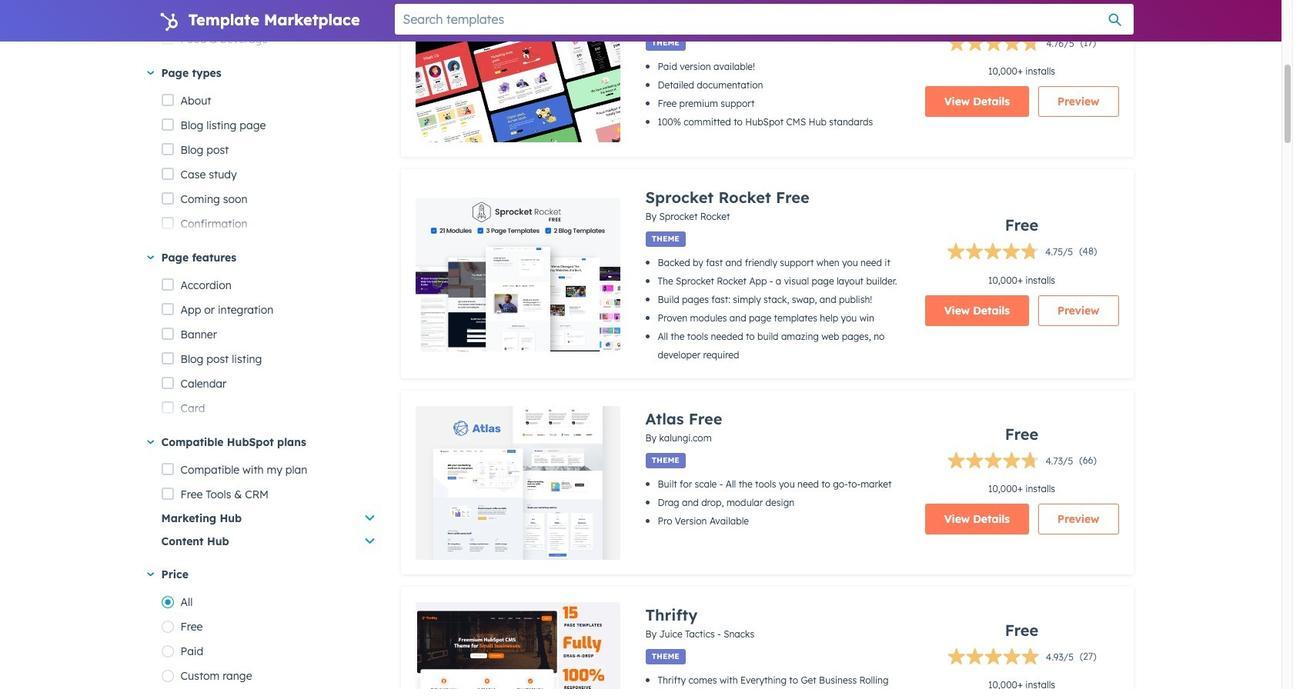 Task type: vqa. For each thing, say whether or not it's contained in the screenshot.
your in the Keep track of issues with your customers
no



Task type: locate. For each thing, give the bounding box(es) containing it.
1 caret image from the top
[[147, 71, 154, 75]]

1 vertical spatial caret image
[[147, 573, 154, 577]]

caret image
[[147, 256, 154, 260], [147, 441, 154, 445]]

price group
[[161, 591, 376, 689]]

0 vertical spatial caret image
[[147, 256, 154, 260]]

0 vertical spatial caret image
[[147, 71, 154, 75]]

compatible hubspot plans group
[[161, 483, 376, 554]]

1 caret image from the top
[[147, 256, 154, 260]]

page features group
[[161, 274, 376, 690]]

page types group
[[161, 89, 376, 690]]

2 caret image from the top
[[147, 441, 154, 445]]

caret image
[[147, 71, 154, 75], [147, 573, 154, 577]]

2 caret image from the top
[[147, 573, 154, 577]]

1 vertical spatial caret image
[[147, 441, 154, 445]]

overall rating meter
[[948, 34, 1075, 55], [947, 243, 1073, 265], [947, 452, 1074, 474], [948, 648, 1074, 670]]



Task type: describe. For each thing, give the bounding box(es) containing it.
Search templates search field
[[395, 4, 1134, 35]]

business types group
[[161, 0, 376, 298]]



